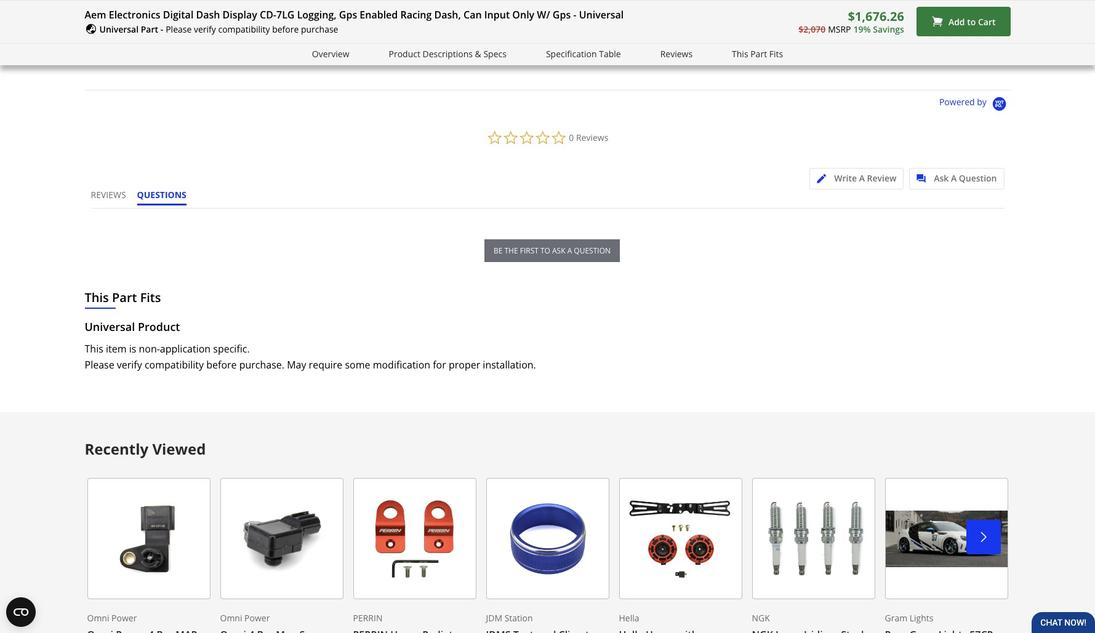 Task type: describe. For each thing, give the bounding box(es) containing it.
6 star image from the left
[[618, 51, 627, 60]]

heat
[[564, 39, 582, 50]]

perrin link
[[353, 479, 476, 634]]

universal for universal product
[[85, 320, 135, 334]]

add
[[949, 16, 966, 27]]

1 vertical spatial fits
[[140, 289, 161, 306]]

universal part - please verify compatibility before purchase
[[99, 23, 338, 35]]

aluminum
[[847, 39, 886, 50]]

ask
[[935, 172, 949, 184]]

proper
[[449, 359, 481, 372]]

0 vertical spatial please
[[166, 23, 192, 35]]

add to cart button
[[917, 7, 1011, 37]]

fumoto quick engine oil drain valve... link
[[236, 0, 379, 50]]

question
[[960, 172, 998, 184]]

2 ... from the left
[[1047, 39, 1053, 50]]

gram lights
[[886, 613, 934, 625]]

racing inside koyo aluminum racing radiator -... link
[[888, 39, 912, 50]]

7 total reviews element
[[236, 50, 335, 60]]

subaru
[[354, 39, 381, 50]]

0 reviews
[[569, 132, 609, 143]]

write no frame image
[[818, 174, 833, 184]]

2 star image from the left
[[472, 51, 481, 60]]

display
[[223, 8, 257, 22]]

gram
[[886, 613, 908, 625]]

ngk link
[[752, 479, 876, 634]]

1 ... from the left
[[951, 39, 957, 50]]

tomei
[[118, 39, 141, 50]]

style
[[977, 39, 995, 50]]

1 omni power link from the left
[[87, 479, 210, 634]]

0 vertical spatial before
[[272, 23, 299, 35]]

0 vertical spatial fits
[[770, 48, 784, 60]]

tomei expreme ti titantium cat-back... link
[[118, 0, 264, 50]]

0 horizontal spatial product
[[138, 320, 180, 334]]

2 vertical spatial part
[[112, 289, 137, 306]]

for
[[433, 359, 446, 372]]

omnmap-k-4br omni 4 bar map sensor - 2013+ ft86, image
[[220, 479, 343, 600]]

ask
[[553, 246, 566, 256]]

- right filter
[[436, 39, 439, 50]]

0 vertical spatial reviews
[[661, 48, 693, 60]]

0 vertical spatial part
[[141, 23, 158, 35]]

dash,
[[435, 8, 461, 22]]

verify inside this item is non-application specific. please verify compatibility before purchase. may require some modification for proper installation.
[[117, 359, 142, 372]]

ngk for ngk
[[752, 613, 771, 625]]

rain
[[997, 39, 1013, 50]]

be the first to ask a question button
[[485, 240, 620, 262]]

3 star image from the left
[[481, 51, 491, 60]]

2 omni power link from the left
[[220, 479, 343, 634]]

oe
[[964, 39, 975, 50]]

7 star image from the left
[[727, 51, 736, 60]]

require
[[309, 359, 343, 372]]

omni for omnmap-15wrxt-4br omni power 4 bar map sensor - subaru wrx 2015+ / nissan gt-r 2009+ | map-15wrxt-4br, image
[[87, 613, 109, 625]]

by
[[978, 96, 987, 108]]

this inside this item is non-application specific. please verify compatibility before purchase. may require some modification for proper installation.
[[85, 343, 103, 356]]

2 star image from the left
[[491, 51, 500, 60]]

0 vertical spatial universal
[[579, 8, 624, 22]]

only
[[513, 8, 535, 22]]

dash
[[196, 8, 220, 22]]

ngk laser iridium stock heat range...
[[472, 39, 614, 50]]

1 horizontal spatial compatibility
[[218, 23, 270, 35]]

11 total reviews element
[[590, 50, 689, 60]]

perrin
[[353, 613, 383, 625]]

specification
[[546, 48, 597, 60]]

aem
[[85, 8, 106, 22]]

2 oil from the left
[[403, 39, 413, 50]]

hella
[[619, 613, 640, 625]]

drain
[[330, 39, 350, 50]]

subaru oem oil filter - 2015+ wrx link
[[354, 0, 483, 50]]

cd-
[[260, 8, 277, 22]]

be
[[494, 246, 503, 256]]

write
[[835, 172, 858, 184]]

add to cart
[[949, 16, 996, 27]]

stock
[[542, 39, 562, 50]]

overview
[[312, 48, 350, 60]]

grawgcrx38dg2 rays gram lights 57cr gun blue ii 18x9.5 +38 - 2013+ fr-s / brz / 86 / 2014+ forester, image
[[886, 479, 1009, 600]]

laser
[[491, 39, 511, 50]]

write a review button
[[810, 168, 905, 190]]

ngk laser iridium stock heat range... link
[[472, 0, 614, 50]]

questions
[[137, 189, 187, 201]]

purchase.
[[239, 359, 285, 372]]

part inside this part fits link
[[751, 48, 768, 60]]

reviews link
[[661, 47, 693, 61]]

to inside button
[[968, 16, 977, 27]]

olm oe style rain guards -... link
[[944, 0, 1053, 50]]

19%
[[854, 23, 871, 35]]

installation.
[[483, 359, 536, 372]]

1 oil from the left
[[318, 39, 328, 50]]

iridium
[[513, 39, 540, 50]]

omni power for omnmap-15wrxt-4br omni power 4 bar map sensor - subaru wrx 2015+ / nissan gt-r 2009+ | map-15wrxt-4br, image
[[87, 613, 137, 625]]

1 gps from the left
[[339, 8, 357, 22]]

1 total reviews element for facelift
[[708, 50, 807, 60]]

$2,070
[[799, 23, 826, 35]]

(1)
[[754, 50, 763, 60]]

universal for universal part - please verify compatibility before purchase
[[99, 23, 139, 35]]

- right guards
[[1044, 39, 1047, 50]]

reviews
[[91, 189, 126, 201]]

cat-
[[225, 39, 240, 50]]

omni power for omnmap-k-4br omni 4 bar map sensor - 2013+ ft86, image
[[220, 613, 270, 625]]

5 star image from the left
[[609, 51, 618, 60]]

2 gps from the left
[[553, 8, 571, 22]]

1 total reviews element for laser
[[472, 50, 571, 60]]

to inside button
[[541, 246, 551, 256]]

fumoto quick engine oil drain valve...
[[236, 39, 379, 50]]

picture of jdms textured climate control knob covers (blue) - 2015+ wrx / 2015+ sti / 2014+ forester / 2013+ crosstrek image
[[486, 479, 610, 600]]

3 star image from the left
[[590, 51, 599, 60]]

guards
[[1015, 39, 1042, 50]]

koyo
[[826, 39, 845, 50]]

1 star image from the left
[[391, 51, 400, 60]]

application
[[160, 343, 211, 356]]

4 star image from the left
[[599, 51, 609, 60]]

ti
[[178, 39, 185, 50]]

descriptions
[[423, 48, 473, 60]]

ngk for ngk laser iridium stock heat range...
[[472, 39, 489, 50]]

lights
[[910, 613, 934, 625]]

msrp
[[829, 23, 852, 35]]

savings
[[874, 23, 905, 35]]

n/a
[[590, 39, 604, 50]]

powered
[[940, 96, 976, 108]]



Task type: vqa. For each thing, say whether or not it's contained in the screenshot.
Return
no



Task type: locate. For each thing, give the bounding box(es) containing it.
electronics
[[109, 8, 161, 22]]

2 omni from the left
[[220, 613, 242, 625]]

1 horizontal spatial verify
[[194, 23, 216, 35]]

universal up tomei
[[99, 23, 139, 35]]

star image
[[382, 51, 391, 60], [472, 51, 481, 60], [481, 51, 491, 60], [500, 51, 509, 60], [736, 51, 745, 60]]

review
[[868, 172, 897, 184]]

2 power from the left
[[245, 613, 270, 625]]

fits right (1)
[[770, 48, 784, 60]]

1 1 total reviews element from the left
[[472, 50, 571, 60]]

non-
[[139, 343, 160, 356]]

0 horizontal spatial racing
[[401, 8, 432, 22]]

gps up drain
[[339, 8, 357, 22]]

1 vertical spatial to
[[541, 246, 551, 256]]

0 horizontal spatial verify
[[117, 359, 142, 372]]

question
[[574, 246, 611, 256]]

the
[[505, 246, 518, 256]]

0 horizontal spatial jdm
[[486, 613, 503, 625]]

4 star image from the left
[[500, 51, 509, 60]]

oil right the oem
[[403, 39, 413, 50]]

0 horizontal spatial reviews
[[577, 132, 609, 143]]

star image
[[391, 51, 400, 60], [491, 51, 500, 60], [590, 51, 599, 60], [599, 51, 609, 60], [609, 51, 618, 60], [618, 51, 627, 60], [727, 51, 736, 60], [745, 51, 754, 60]]

a inside dropdown button
[[860, 172, 865, 184]]

filter
[[415, 39, 434, 50]]

... left oe
[[951, 39, 957, 50]]

1 horizontal spatial power
[[245, 613, 270, 625]]

to right "add"
[[968, 16, 977, 27]]

to left ask
[[541, 246, 551, 256]]

0 horizontal spatial omni
[[87, 613, 109, 625]]

1 horizontal spatial oil
[[403, 39, 413, 50]]

1 vertical spatial reviews
[[577, 132, 609, 143]]

8 star image from the left
[[745, 51, 754, 60]]

tab list
[[91, 189, 198, 208]]

reviews left subispeed
[[661, 48, 693, 60]]

1 vertical spatial this part fits
[[85, 289, 161, 306]]

dialog image
[[917, 174, 933, 184]]

universal product
[[85, 320, 180, 334]]

1 horizontal spatial ngk
[[752, 613, 771, 625]]

omni for omnmap-k-4br omni 4 bar map sensor - 2013+ ft86, image
[[220, 613, 242, 625]]

1 horizontal spatial gps
[[553, 8, 571, 22]]

write a review
[[835, 172, 897, 184]]

gps
[[339, 8, 357, 22], [553, 8, 571, 22]]

power
[[112, 613, 137, 625], [245, 613, 270, 625]]

1 horizontal spatial jdm
[[778, 39, 793, 50]]

- up expreme
[[161, 23, 163, 35]]

enabled
[[360, 8, 398, 22]]

a inside dropdown button
[[952, 172, 957, 184]]

this
[[732, 48, 749, 60], [85, 289, 109, 306], [85, 343, 103, 356]]

&
[[475, 48, 482, 60]]

ask a question button
[[910, 168, 1005, 190]]

1 vertical spatial jdm
[[486, 613, 503, 625]]

1 vertical spatial verify
[[117, 359, 142, 372]]

purchase
[[301, 23, 338, 35]]

a right ask
[[952, 172, 957, 184]]

tomei expreme ti titantium cat-back...
[[118, 39, 264, 50]]

2 a from the left
[[952, 172, 957, 184]]

1 horizontal spatial ...
[[1047, 39, 1053, 50]]

oil down purchase
[[318, 39, 328, 50]]

0 horizontal spatial to
[[541, 246, 551, 256]]

jdm left style...
[[778, 39, 793, 50]]

koyo aluminum racing radiator -... link
[[826, 0, 957, 50]]

racing down "savings"
[[888, 39, 912, 50]]

hella link
[[619, 479, 743, 634]]

this part fits link
[[732, 47, 784, 61]]

this left item
[[85, 343, 103, 356]]

5 star image from the left
[[736, 51, 745, 60]]

1 omni power from the left
[[87, 613, 137, 625]]

a for ask
[[952, 172, 957, 184]]

1 star image from the left
[[382, 51, 391, 60]]

product descriptions & specs
[[389, 48, 507, 60]]

engine
[[290, 39, 315, 50]]

2 vertical spatial universal
[[85, 320, 135, 334]]

1 horizontal spatial racing
[[888, 39, 912, 50]]

universal up item
[[85, 320, 135, 334]]

1 horizontal spatial 1 total reviews element
[[708, 50, 807, 60]]

a right write
[[860, 172, 865, 184]]

radiator
[[914, 39, 946, 50]]

0 horizontal spatial before
[[206, 359, 237, 372]]

station
[[505, 613, 533, 625]]

please inside this item is non-application specific. please verify compatibility before purchase. may require some modification for proper installation.
[[85, 359, 114, 372]]

verify down dash
[[194, 23, 216, 35]]

0 vertical spatial this
[[732, 48, 749, 60]]

compatibility down display
[[218, 23, 270, 35]]

0 vertical spatial verify
[[194, 23, 216, 35]]

0 horizontal spatial fits
[[140, 289, 161, 306]]

this item is non-application specific. please verify compatibility before purchase. may require some modification for proper installation.
[[85, 343, 536, 372]]

subispeed
[[708, 39, 748, 50]]

back...
[[240, 39, 264, 50]]

0 vertical spatial racing
[[401, 8, 432, 22]]

oem
[[383, 39, 401, 50]]

expreme
[[143, 39, 176, 50]]

0 horizontal spatial part
[[112, 289, 137, 306]]

1 a from the left
[[860, 172, 865, 184]]

(8)
[[400, 50, 409, 60]]

subaru oem oil filter - 2015+ wrx
[[354, 39, 483, 50]]

0 horizontal spatial omni power link
[[87, 479, 210, 634]]

please down item
[[85, 359, 114, 372]]

2 horizontal spatial part
[[751, 48, 768, 60]]

powered by
[[940, 96, 990, 108]]

1 horizontal spatial product
[[389, 48, 421, 60]]

compatibility down application
[[145, 359, 204, 372]]

jdm station
[[486, 613, 533, 625]]

jdm left station
[[486, 613, 503, 625]]

1 vertical spatial before
[[206, 359, 237, 372]]

1 horizontal spatial omni power
[[220, 613, 270, 625]]

1 horizontal spatial please
[[166, 23, 192, 35]]

1 vertical spatial part
[[751, 48, 768, 60]]

1 horizontal spatial omni
[[220, 613, 242, 625]]

0 horizontal spatial 1 total reviews element
[[472, 50, 571, 60]]

to
[[968, 16, 977, 27], [541, 246, 551, 256]]

universal
[[579, 8, 624, 22], [99, 23, 139, 35], [85, 320, 135, 334]]

specific.
[[213, 343, 250, 356]]

omni
[[87, 613, 109, 625], [220, 613, 242, 625]]

olm
[[944, 39, 962, 50]]

1 horizontal spatial before
[[272, 23, 299, 35]]

8 total reviews element
[[354, 50, 453, 60]]

wrx
[[466, 39, 483, 50]]

0 horizontal spatial omni power
[[87, 613, 137, 625]]

racing
[[401, 8, 432, 22], [888, 39, 912, 50]]

recently viewed
[[85, 439, 206, 460]]

compatibility
[[218, 23, 270, 35], [145, 359, 204, 372]]

some
[[345, 359, 371, 372]]

omnmap-15wrxt-4br omni power 4 bar map sensor - subaru wrx 2015+ / nissan gt-r 2009+ | map-15wrxt-4br, image
[[87, 479, 210, 600]]

0 vertical spatial jdm
[[778, 39, 793, 50]]

power for omnmap-15wrxt-4br omni power 4 bar map sensor - subaru wrx 2015+ / nissan gt-r 2009+ | map-15wrxt-4br, image
[[112, 613, 137, 625]]

please down digital
[[166, 23, 192, 35]]

1 total reviews element
[[472, 50, 571, 60], [708, 50, 807, 60]]

gram lights link
[[886, 479, 1009, 634]]

aem electronics digital dash display cd-7lg logging, gps enabled racing dash, can input only w/ gps - universal
[[85, 8, 624, 22]]

0 vertical spatial this part fits
[[732, 48, 784, 60]]

0 vertical spatial ngk
[[472, 39, 489, 50]]

koyo aluminum racing radiator -...
[[826, 39, 957, 50]]

product
[[389, 48, 421, 60], [138, 320, 180, 334]]

0 horizontal spatial power
[[112, 613, 137, 625]]

1 omni from the left
[[87, 613, 109, 625]]

gps right w/
[[553, 8, 571, 22]]

facelift
[[750, 39, 776, 50]]

fits up universal product
[[140, 289, 161, 306]]

ngkilkar8h6-grp ngk laser iridium stock heat range spark plug set - 2015+ wrx / forester xt 2014-2016, image
[[752, 479, 876, 600]]

universal up range...
[[579, 8, 624, 22]]

2 omni power from the left
[[220, 613, 270, 625]]

specs
[[484, 48, 507, 60]]

1 horizontal spatial this part fits
[[732, 48, 784, 60]]

1 horizontal spatial part
[[141, 23, 158, 35]]

1 horizontal spatial a
[[952, 172, 957, 184]]

cart
[[979, 16, 996, 27]]

style...
[[796, 39, 820, 50]]

before
[[272, 23, 299, 35], [206, 359, 237, 372]]

... right guards
[[1047, 39, 1053, 50]]

tab list containing reviews
[[91, 189, 198, 208]]

7lg
[[277, 8, 295, 22]]

compatibility inside this item is non-application specific. please verify compatibility before purchase. may require some modification for proper installation.
[[145, 359, 204, 372]]

0 horizontal spatial compatibility
[[145, 359, 204, 372]]

2 vertical spatial this
[[85, 343, 103, 356]]

this up universal product
[[85, 289, 109, 306]]

0 vertical spatial to
[[968, 16, 977, 27]]

1 horizontal spatial omni power link
[[220, 479, 343, 634]]

1 vertical spatial universal
[[99, 23, 139, 35]]

rsk85772123 2015-2021 subaru wrx & sti hella horns with grimmspeed brotie mounting bracket, image
[[619, 479, 743, 600]]

1 total reviews element containing (1)
[[708, 50, 807, 60]]

jdm station link
[[486, 479, 610, 634]]

before inside this item is non-application specific. please verify compatibility before purchase. may require some modification for proper installation.
[[206, 359, 237, 372]]

table
[[599, 48, 621, 60]]

1 vertical spatial racing
[[888, 39, 912, 50]]

can
[[464, 8, 482, 22]]

1 horizontal spatial fits
[[770, 48, 784, 60]]

before down 7lg
[[272, 23, 299, 35]]

1 horizontal spatial reviews
[[661, 48, 693, 60]]

0 horizontal spatial a
[[860, 172, 865, 184]]

may
[[287, 359, 306, 372]]

- up heat
[[574, 8, 577, 22]]

0 horizontal spatial oil
[[318, 39, 328, 50]]

n/a link
[[590, 0, 689, 50]]

w/
[[537, 8, 551, 22]]

subispeed facelift jdm style... link
[[708, 0, 820, 50]]

- right radiator
[[948, 39, 951, 50]]

please
[[166, 23, 192, 35], [85, 359, 114, 372]]

0 vertical spatial product
[[389, 48, 421, 60]]

be the first to ask a question
[[494, 246, 611, 256]]

2 1 total reviews element from the left
[[708, 50, 807, 60]]

1 vertical spatial this
[[85, 289, 109, 306]]

fits
[[770, 48, 784, 60], [140, 289, 161, 306]]

first
[[520, 246, 539, 256]]

0 horizontal spatial ngk
[[472, 39, 489, 50]]

product descriptions & specs link
[[389, 47, 507, 61]]

0
[[569, 132, 574, 143]]

subispeed facelift jdm style...
[[708, 39, 820, 50]]

before down specific.
[[206, 359, 237, 372]]

$1,676.26 $2,070 msrp 19% savings
[[799, 8, 905, 35]]

1 horizontal spatial to
[[968, 16, 977, 27]]

1 power from the left
[[112, 613, 137, 625]]

power for omnmap-k-4br omni 4 bar map sensor - 2013+ ft86, image
[[245, 613, 270, 625]]

perpsp-eng-521rd perrin upper radiator bracket set red - subaru wrx 2008-2014 / sti 2008-2014, image
[[353, 479, 476, 600]]

a for write
[[860, 172, 865, 184]]

0 horizontal spatial ...
[[951, 39, 957, 50]]

0 horizontal spatial gps
[[339, 8, 357, 22]]

verify down is
[[117, 359, 142, 372]]

2015+
[[441, 39, 464, 50]]

quick
[[267, 39, 288, 50]]

this left (1)
[[732, 48, 749, 60]]

is
[[129, 343, 136, 356]]

this part fits
[[732, 48, 784, 60], [85, 289, 161, 306]]

olm oe style rain guards -...
[[944, 39, 1053, 50]]

open widget image
[[6, 598, 36, 628]]

1 vertical spatial compatibility
[[145, 359, 204, 372]]

0 horizontal spatial this part fits
[[85, 289, 161, 306]]

1 vertical spatial please
[[85, 359, 114, 372]]

0 vertical spatial compatibility
[[218, 23, 270, 35]]

1 vertical spatial product
[[138, 320, 180, 334]]

fumoto
[[236, 39, 265, 50]]

0 horizontal spatial please
[[85, 359, 114, 372]]

racing up subaru oem oil filter - 2015+ wrx at the left
[[401, 8, 432, 22]]

1 vertical spatial ngk
[[752, 613, 771, 625]]

...
[[951, 39, 957, 50], [1047, 39, 1053, 50]]

reviews right 0
[[577, 132, 609, 143]]



